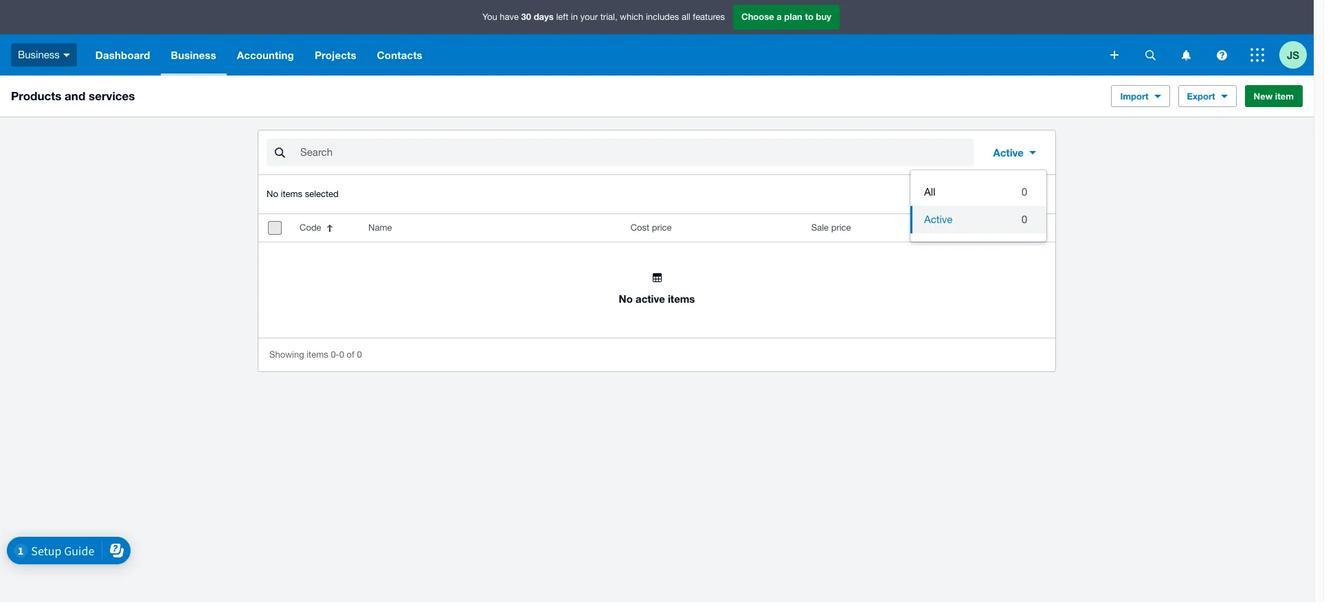 Task type: vqa. For each thing, say whether or not it's contained in the screenshot.
bottom Active
yes



Task type: locate. For each thing, give the bounding box(es) containing it.
items
[[281, 189, 302, 199], [668, 292, 695, 305], [307, 350, 328, 360]]

0 vertical spatial active
[[993, 146, 1024, 159]]

active button
[[982, 139, 1047, 166]]

js
[[1287, 48, 1299, 61]]

0
[[1022, 186, 1027, 198], [1022, 214, 1027, 225], [339, 350, 344, 360], [357, 350, 362, 360]]

svg image inside business popup button
[[63, 53, 70, 57]]

no for no items selected
[[267, 189, 278, 199]]

sale
[[811, 223, 829, 233]]

import
[[1120, 91, 1149, 102]]

no items selected
[[267, 189, 339, 199]]

no left selected
[[267, 189, 278, 199]]

business
[[18, 49, 60, 60], [171, 49, 216, 61]]

archive
[[1007, 189, 1039, 200]]

1 horizontal spatial price
[[831, 223, 851, 233]]

0 horizontal spatial business
[[18, 49, 60, 60]]

price inside "sale price" button
[[831, 223, 851, 233]]

1 vertical spatial active
[[924, 214, 953, 225]]

code
[[300, 223, 321, 233]]

a
[[777, 11, 782, 22]]

1 horizontal spatial items
[[307, 350, 328, 360]]

export button
[[1178, 85, 1237, 107]]

items left selected
[[281, 189, 302, 199]]

items for showing items 0-0 of 0
[[307, 350, 328, 360]]

in
[[571, 12, 578, 22]]

navigation containing dashboard
[[85, 34, 1101, 76]]

contacts
[[377, 49, 422, 61]]

2 price from the left
[[831, 223, 851, 233]]

2 vertical spatial items
[[307, 350, 328, 360]]

of
[[347, 350, 354, 360]]

services
[[89, 89, 135, 103]]

sale price button
[[680, 214, 859, 242]]

0 left of on the bottom
[[339, 350, 344, 360]]

1 horizontal spatial active
[[993, 146, 1024, 159]]

no inside list of items with cost price, sale price and quantity element
[[619, 292, 633, 305]]

0 vertical spatial no
[[267, 189, 278, 199]]

active
[[636, 292, 665, 305]]

Search search field
[[299, 139, 974, 166]]

cost
[[631, 223, 649, 233]]

price for sale price
[[831, 223, 851, 233]]

banner
[[0, 0, 1314, 76]]

price inside cost price 'button'
[[652, 223, 672, 233]]

no left active
[[619, 292, 633, 305]]

1 vertical spatial no
[[619, 292, 633, 305]]

active down all
[[924, 214, 953, 225]]

all
[[682, 12, 690, 22]]

accounting
[[237, 49, 294, 61]]

items right active
[[668, 292, 695, 305]]

1 horizontal spatial business
[[171, 49, 216, 61]]

0 horizontal spatial items
[[281, 189, 302, 199]]

30
[[521, 11, 531, 22]]

business inside dropdown button
[[171, 49, 216, 61]]

price right cost
[[652, 223, 672, 233]]

quantity
[[981, 223, 1014, 233]]

0 horizontal spatial price
[[652, 223, 672, 233]]

list box
[[910, 170, 1047, 242]]

2 horizontal spatial items
[[668, 292, 695, 305]]

navigation
[[85, 34, 1101, 76]]

archive button
[[999, 183, 1047, 205]]

items for no items selected
[[281, 189, 302, 199]]

0 right of on the bottom
[[357, 350, 362, 360]]

includes
[[646, 12, 679, 22]]

list of items with cost price, sale price and quantity element
[[258, 214, 1055, 338]]

active
[[993, 146, 1024, 159], [924, 214, 953, 225]]

features
[[693, 12, 725, 22]]

choose a plan to buy
[[741, 11, 831, 22]]

new item
[[1254, 91, 1294, 102]]

export
[[1187, 91, 1215, 102]]

price for cost price
[[652, 223, 672, 233]]

projects
[[315, 49, 356, 61]]

1 price from the left
[[652, 223, 672, 233]]

price right sale
[[831, 223, 851, 233]]

svg image
[[1145, 50, 1155, 60], [1182, 50, 1191, 60], [1217, 50, 1227, 60], [1110, 51, 1119, 59], [63, 53, 70, 57]]

business button
[[0, 34, 85, 76]]

active up archive
[[993, 146, 1024, 159]]

no
[[267, 189, 278, 199], [619, 292, 633, 305]]

0 vertical spatial items
[[281, 189, 302, 199]]

left
[[556, 12, 568, 22]]

0 horizontal spatial no
[[267, 189, 278, 199]]

price
[[652, 223, 672, 233], [831, 223, 851, 233]]

you
[[482, 12, 497, 22]]

dashboard
[[95, 49, 150, 61]]

1 horizontal spatial no
[[619, 292, 633, 305]]

items left 0-
[[307, 350, 328, 360]]

name
[[368, 223, 392, 233]]

1 vertical spatial items
[[668, 292, 695, 305]]

no for no active items
[[619, 292, 633, 305]]



Task type: describe. For each thing, give the bounding box(es) containing it.
new item button
[[1245, 85, 1303, 107]]

dashboard link
[[85, 34, 160, 76]]

0 down archive
[[1022, 214, 1027, 225]]

plan
[[784, 11, 802, 22]]

svg image
[[1251, 48, 1264, 62]]

products and services
[[11, 89, 135, 103]]

selected
[[305, 189, 339, 199]]

contacts button
[[367, 34, 433, 76]]

and
[[65, 89, 85, 103]]

business inside popup button
[[18, 49, 60, 60]]

quantity button
[[859, 214, 1022, 242]]

accounting button
[[227, 34, 304, 76]]

banner containing js
[[0, 0, 1314, 76]]

new
[[1254, 91, 1273, 102]]

showing items 0-0 of 0
[[269, 350, 362, 360]]

days
[[534, 11, 554, 22]]

0 down active popup button
[[1022, 186, 1027, 198]]

active inside popup button
[[993, 146, 1024, 159]]

projects button
[[304, 34, 367, 76]]

choose
[[741, 11, 774, 22]]

which
[[620, 12, 643, 22]]

js button
[[1279, 34, 1314, 76]]

buy
[[816, 11, 831, 22]]

your
[[580, 12, 598, 22]]

cost price button
[[497, 214, 680, 242]]

to
[[805, 11, 814, 22]]

all
[[924, 186, 935, 198]]

import button
[[1111, 85, 1170, 107]]

products
[[11, 89, 61, 103]]

business button
[[160, 34, 227, 76]]

name button
[[360, 214, 497, 242]]

showing
[[269, 350, 304, 360]]

list box containing all
[[910, 170, 1047, 242]]

item
[[1275, 91, 1294, 102]]

have
[[500, 12, 519, 22]]

no active items
[[619, 292, 695, 305]]

sale price
[[811, 223, 851, 233]]

code button
[[291, 214, 360, 242]]

trial,
[[600, 12, 617, 22]]

0-
[[331, 350, 339, 360]]

you have 30 days left in your trial, which includes all features
[[482, 11, 725, 22]]

cost price
[[631, 223, 672, 233]]

0 horizontal spatial active
[[924, 214, 953, 225]]



